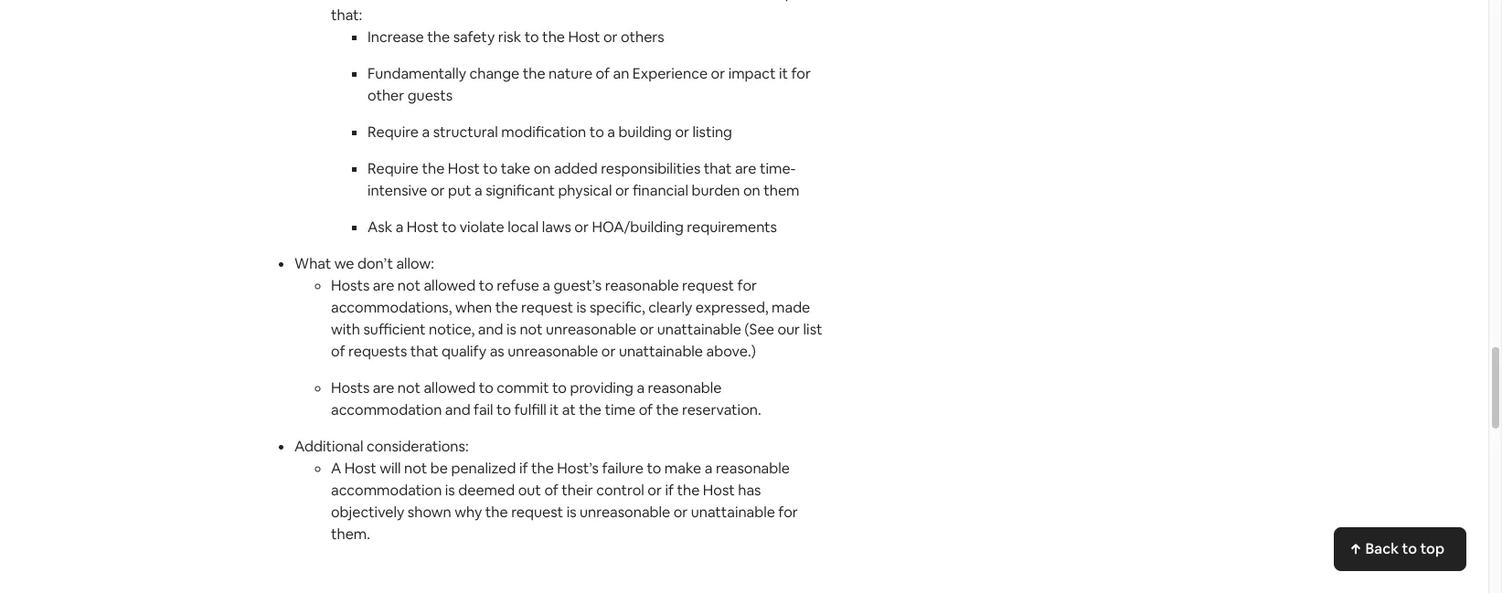 Task type: describe. For each thing, give the bounding box(es) containing it.
1 vertical spatial on
[[744, 181, 761, 200]]

the down the 'make'
[[677, 481, 700, 500]]

responsibilities
[[601, 159, 701, 178]]

a right ask
[[396, 218, 404, 237]]

is down 'be' at the bottom left
[[445, 481, 455, 500]]

and inside hosts are not allowed to refuse a guest's reasonable request for accommodations, when the request is specific, clearly expressed, made with sufficient notice, and is not unreasonable or unattainable (see our list of requests that qualify as unreasonable or unattainable above.)
[[478, 320, 504, 339]]

allowed for refuse
[[424, 276, 476, 295]]

the inside hosts are not allowed to refuse a guest's reasonable request for accommodations, when the request is specific, clearly expressed, made with sufficient notice, and is not unreasonable or unattainable (see our list of requests that qualify as unreasonable or unattainable above.)
[[495, 298, 518, 317]]

physical
[[558, 181, 612, 200]]

commit
[[497, 379, 549, 398]]

certain
[[517, 0, 564, 3]]

back to top button
[[1335, 528, 1467, 572]]

be
[[431, 459, 448, 478]]

hosts are not allowed to commit to providing a reasonable accommodation and fail to fulfill it at the time of the reservation.
[[331, 379, 762, 420]]

ask a host to violate local laws or hoa/building requirements
[[368, 218, 778, 237]]

why
[[455, 503, 482, 522]]

experience
[[633, 64, 708, 83]]

the left the safety
[[427, 27, 450, 47]]

allow:
[[396, 254, 434, 273]]

fundamentally
[[368, 64, 467, 83]]

host left has on the bottom of page
[[703, 481, 735, 500]]

a inside require the host to take on added responsibilities that are time- intensive or put a significant physical or financial burden on them
[[475, 181, 483, 200]]

expressed,
[[696, 298, 769, 317]]

to inside button
[[1403, 540, 1418, 559]]

control
[[597, 481, 645, 500]]

them.
[[331, 525, 370, 544]]

failure
[[602, 459, 644, 478]]

out
[[518, 481, 541, 500]]

unattainable inside additional considerations: a host will not be penalized if the host's failure to make a reasonable accommodation is deemed out of their control or if the host has objectively shown why the request is unreasonable or unattainable for them.
[[691, 503, 776, 522]]

burden
[[692, 181, 740, 200]]

fulfill
[[515, 401, 547, 420]]

reasonable inside additional considerations: a host will not be penalized if the host's failure to make a reasonable accommodation is deemed out of their control or if the host has objectively shown why the request is unreasonable or unattainable for them.
[[716, 459, 790, 478]]

require for require the host to take on added responsibilities that are time- intensive or put a significant physical or financial burden on them
[[368, 159, 419, 178]]

to up added
[[590, 123, 604, 142]]

of inside hosts are not allowed to refuse a guest's reasonable request for accommodations, when the request is specific, clearly expressed, made with sufficient notice, and is not unreasonable or unattainable (see our list of requests that qualify as unreasonable or unattainable above.)
[[331, 342, 345, 361]]

or down the 'make'
[[674, 503, 688, 522]]

host right a
[[345, 459, 377, 478]]

host's
[[557, 459, 599, 478]]

significant
[[486, 181, 555, 200]]

local
[[508, 218, 539, 237]]

we
[[335, 254, 354, 273]]

or down "responsibilities"
[[616, 181, 630, 200]]

fail
[[474, 401, 494, 420]]

list
[[804, 320, 823, 339]]

0 vertical spatial on
[[534, 159, 551, 178]]

0 vertical spatial request
[[682, 276, 735, 295]]

sufficient
[[364, 320, 426, 339]]

a left the building on the top left of the page
[[608, 123, 615, 142]]

with
[[331, 320, 360, 339]]

hoa/building
[[592, 218, 684, 237]]

are for for
[[373, 276, 395, 295]]

increase
[[368, 27, 424, 47]]

put
[[448, 181, 472, 200]]

0 horizontal spatial if
[[519, 459, 528, 478]]

what
[[295, 254, 331, 273]]

change
[[470, 64, 520, 83]]

what we don't allow:
[[295, 254, 434, 273]]

unattainable inside hosts are allowed to refuse certain unreasonable or unattainable requests that:
[[679, 0, 763, 3]]

host up allow: at left
[[407, 218, 439, 237]]

requests inside hosts are allowed to refuse certain unreasonable or unattainable requests that:
[[766, 0, 825, 3]]

host down hosts are allowed to refuse certain unreasonable or unattainable requests that:
[[568, 27, 600, 47]]

for for it
[[792, 64, 811, 83]]

of inside fundamentally change the nature of an experience or impact it for other guests
[[596, 64, 610, 83]]

unreasonable down the specific,
[[546, 320, 637, 339]]

that inside require the host to take on added responsibilities that are time- intensive or put a significant physical or financial burden on them
[[704, 159, 732, 178]]

the down deemed
[[486, 503, 508, 522]]

objectively
[[331, 503, 405, 522]]

others
[[621, 27, 665, 47]]

guest's
[[554, 276, 602, 295]]

considerations:
[[367, 437, 469, 456]]

to inside require the host to take on added responsibilities that are time- intensive or put a significant physical or financial burden on them
[[483, 159, 498, 178]]

an
[[613, 64, 630, 83]]

hosts are not allowed to refuse a guest's reasonable request for accommodations, when the request is specific, clearly expressed, made with sufficient notice, and is not unreasonable or unattainable (see our list of requests that qualify as unreasonable or unattainable above.)
[[331, 276, 823, 361]]

are for that:
[[373, 0, 395, 3]]

of inside hosts are not allowed to commit to providing a reasonable accommodation and fail to fulfill it at the time of the reservation.
[[639, 401, 653, 420]]

qualify
[[442, 342, 487, 361]]

time
[[605, 401, 636, 420]]

providing
[[570, 379, 634, 398]]

a inside additional considerations: a host will not be penalized if the host's failure to make a reasonable accommodation is deemed out of their control or if the host has objectively shown why the request is unreasonable or unattainable for them.
[[705, 459, 713, 478]]

take
[[501, 159, 531, 178]]

is down their
[[567, 503, 577, 522]]

deemed
[[458, 481, 515, 500]]

the right time
[[656, 401, 679, 420]]

above.)
[[707, 342, 756, 361]]

or right laws
[[575, 218, 589, 237]]

clearly
[[649, 298, 693, 317]]

back to top
[[1366, 540, 1445, 559]]

specific,
[[590, 298, 646, 317]]

the up out on the left of page
[[531, 459, 554, 478]]

to inside hosts are not allowed to refuse a guest's reasonable request for accommodations, when the request is specific, clearly expressed, made with sufficient notice, and is not unreasonable or unattainable (see our list of requests that qualify as unreasonable or unattainable above.)
[[479, 276, 494, 295]]

or left listing
[[675, 123, 690, 142]]

require the host to take on added responsibilities that are time- intensive or put a significant physical or financial burden on them
[[368, 159, 800, 200]]

back
[[1366, 540, 1400, 559]]

risk
[[498, 27, 522, 47]]

it inside hosts are not allowed to commit to providing a reasonable accommodation and fail to fulfill it at the time of the reservation.
[[550, 401, 559, 420]]

them
[[764, 181, 800, 200]]

and inside hosts are not allowed to commit to providing a reasonable accommodation and fail to fulfill it at the time of the reservation.
[[445, 401, 471, 420]]

or up providing
[[602, 342, 616, 361]]

to left "violate"
[[442, 218, 457, 237]]

modification
[[501, 123, 587, 142]]

fundamentally change the nature of an experience or impact it for other guests
[[368, 64, 811, 105]]

intensive
[[368, 181, 428, 200]]

don't
[[358, 254, 393, 273]]

hosts for hosts are allowed to refuse certain unreasonable or unattainable requests that:
[[331, 0, 370, 3]]

made
[[772, 298, 811, 317]]

will
[[380, 459, 401, 478]]

shown
[[408, 503, 452, 522]]

time-
[[760, 159, 796, 178]]

that inside hosts are not allowed to refuse a guest's reasonable request for accommodations, when the request is specific, clearly expressed, made with sufficient notice, and is not unreasonable or unattainable (see our list of requests that qualify as unreasonable or unattainable above.)
[[411, 342, 439, 361]]

reasonable inside hosts are not allowed to refuse a guest's reasonable request for accommodations, when the request is specific, clearly expressed, made with sufficient notice, and is not unreasonable or unattainable (see our list of requests that qualify as unreasonable or unattainable above.)
[[605, 276, 679, 295]]

other
[[368, 86, 405, 105]]

or left others
[[604, 27, 618, 47]]



Task type: vqa. For each thing, say whether or not it's contained in the screenshot.
Total inside PUTNAM VALLEY, NEW YORK ON LAKE OSCAWANA 5 NIGHTS $2,248 TOTAL BEFORE TAXES
no



Task type: locate. For each thing, give the bounding box(es) containing it.
hosts down we on the left of the page
[[331, 276, 370, 295]]

structural
[[433, 123, 498, 142]]

2 hosts from the top
[[331, 276, 370, 295]]

the
[[427, 27, 450, 47], [543, 27, 565, 47], [523, 64, 546, 83], [422, 159, 445, 178], [495, 298, 518, 317], [579, 401, 602, 420], [656, 401, 679, 420], [531, 459, 554, 478], [677, 481, 700, 500], [486, 503, 508, 522]]

require down other
[[368, 123, 419, 142]]

2 vertical spatial allowed
[[424, 379, 476, 398]]

allowed up increase
[[398, 0, 450, 3]]

not down considerations:
[[404, 459, 427, 478]]

require inside require the host to take on added responsibilities that are time- intensive or put a significant physical or financial burden on them
[[368, 159, 419, 178]]

impact
[[729, 64, 776, 83]]

hosts for hosts are not allowed to refuse a guest's reasonable request for accommodations, when the request is specific, clearly expressed, made with sufficient notice, and is not unreasonable or unattainable (see our list of requests that qualify as unreasonable or unattainable above.)
[[331, 276, 370, 295]]

hosts inside hosts are allowed to refuse certain unreasonable or unattainable requests that:
[[331, 0, 370, 3]]

0 vertical spatial and
[[478, 320, 504, 339]]

accommodation down will
[[331, 481, 442, 500]]

the right when
[[495, 298, 518, 317]]

are inside hosts are not allowed to commit to providing a reasonable accommodation and fail to fulfill it at the time of the reservation.
[[373, 379, 395, 398]]

host
[[568, 27, 600, 47], [448, 159, 480, 178], [407, 218, 439, 237], [345, 459, 377, 478], [703, 481, 735, 500]]

are up accommodations,
[[373, 276, 395, 295]]

unreasonable inside hosts are allowed to refuse certain unreasonable or unattainable requests that:
[[567, 0, 658, 3]]

hosts
[[331, 0, 370, 3], [331, 276, 370, 295], [331, 379, 370, 398]]

hosts are allowed to refuse certain unreasonable or unattainable requests that:
[[331, 0, 825, 25]]

require for require a structural modification to a building or listing
[[368, 123, 419, 142]]

to up the safety
[[453, 0, 468, 3]]

1 hosts from the top
[[331, 0, 370, 3]]

are inside require the host to take on added responsibilities that are time- intensive or put a significant physical or financial burden on them
[[735, 159, 757, 178]]

request up expressed,
[[682, 276, 735, 295]]

a inside hosts are not allowed to commit to providing a reasonable accommodation and fail to fulfill it at the time of the reservation.
[[637, 379, 645, 398]]

0 vertical spatial require
[[368, 123, 419, 142]]

to up when
[[479, 276, 494, 295]]

0 vertical spatial that
[[704, 159, 732, 178]]

make
[[665, 459, 702, 478]]

allowed inside hosts are not allowed to commit to providing a reasonable accommodation and fail to fulfill it at the time of the reservation.
[[424, 379, 476, 398]]

to right risk on the left top
[[525, 27, 539, 47]]

1 vertical spatial hosts
[[331, 276, 370, 295]]

1 vertical spatial request
[[521, 298, 574, 317]]

accommodations,
[[331, 298, 452, 317]]

reservation.
[[682, 401, 762, 420]]

allowed for commit
[[424, 379, 476, 398]]

additional considerations: a host will not be penalized if the host's failure to make a reasonable accommodation is deemed out of their control or if the host has objectively shown why the request is unreasonable or unattainable for them.
[[295, 437, 798, 544]]

it
[[779, 64, 788, 83], [550, 401, 559, 420]]

1 vertical spatial it
[[550, 401, 559, 420]]

1 horizontal spatial on
[[744, 181, 761, 200]]

financial
[[633, 181, 689, 200]]

2 vertical spatial hosts
[[331, 379, 370, 398]]

accommodation
[[331, 401, 442, 420], [331, 481, 442, 500]]

are inside hosts are not allowed to refuse a guest's reasonable request for accommodations, when the request is specific, clearly expressed, made with sufficient notice, and is not unreasonable or unattainable (see our list of requests that qualify as unreasonable or unattainable above.)
[[373, 276, 395, 295]]

or
[[661, 0, 675, 3], [604, 27, 618, 47], [711, 64, 725, 83], [675, 123, 690, 142], [431, 181, 445, 200], [616, 181, 630, 200], [575, 218, 589, 237], [640, 320, 654, 339], [602, 342, 616, 361], [648, 481, 662, 500], [674, 503, 688, 522]]

require up intensive
[[368, 159, 419, 178]]

host up put
[[448, 159, 480, 178]]

for inside fundamentally change the nature of an experience or impact it for other guests
[[792, 64, 811, 83]]

hosts inside hosts are not allowed to refuse a guest's reasonable request for accommodations, when the request is specific, clearly expressed, made with sufficient notice, and is not unreasonable or unattainable (see our list of requests that qualify as unreasonable or unattainable above.)
[[331, 276, 370, 295]]

of
[[596, 64, 610, 83], [331, 342, 345, 361], [639, 401, 653, 420], [545, 481, 559, 500]]

to up at in the bottom of the page
[[552, 379, 567, 398]]

1 require from the top
[[368, 123, 419, 142]]

0 vertical spatial for
[[792, 64, 811, 83]]

unreasonable up commit
[[508, 342, 599, 361]]

the up intensive
[[422, 159, 445, 178]]

a right put
[[475, 181, 483, 200]]

not down allow: at left
[[398, 276, 421, 295]]

0 vertical spatial it
[[779, 64, 788, 83]]

1 vertical spatial refuse
[[497, 276, 540, 295]]

unreasonable down 'control'
[[580, 503, 671, 522]]

increase the safety risk to the host or others
[[368, 27, 665, 47]]

allowed down qualify
[[424, 379, 476, 398]]

not inside hosts are not allowed to commit to providing a reasonable accommodation and fail to fulfill it at the time of the reservation.
[[398, 379, 421, 398]]

for inside hosts are not allowed to refuse a guest's reasonable request for accommodations, when the request is specific, clearly expressed, made with sufficient notice, and is not unreasonable or unattainable (see our list of requests that qualify as unreasonable or unattainable above.)
[[738, 276, 757, 295]]

1 horizontal spatial if
[[665, 481, 674, 500]]

of right out on the left of page
[[545, 481, 559, 500]]

unreasonable up others
[[567, 0, 658, 3]]

that down notice,
[[411, 342, 439, 361]]

0 vertical spatial reasonable
[[605, 276, 679, 295]]

are inside hosts are allowed to refuse certain unreasonable or unattainable requests that:
[[373, 0, 395, 3]]

are left time- on the top right of the page
[[735, 159, 757, 178]]

a down guests
[[422, 123, 430, 142]]

2 require from the top
[[368, 159, 419, 178]]

building
[[619, 123, 672, 142]]

that up the burden on the left top
[[704, 159, 732, 178]]

our
[[778, 320, 800, 339]]

1 vertical spatial that
[[411, 342, 439, 361]]

refuse up risk on the left top
[[471, 0, 513, 3]]

to left the take on the left top of the page
[[483, 159, 498, 178]]

or up others
[[661, 0, 675, 3]]

or right 'control'
[[648, 481, 662, 500]]

not up considerations:
[[398, 379, 421, 398]]

2 vertical spatial request
[[511, 503, 564, 522]]

safety
[[453, 27, 495, 47]]

or left impact
[[711, 64, 725, 83]]

top
[[1421, 540, 1445, 559]]

the inside require the host to take on added responsibilities that are time- intensive or put a significant physical or financial burden on them
[[422, 159, 445, 178]]

not inside additional considerations: a host will not be penalized if the host's failure to make a reasonable accommodation is deemed out of their control or if the host has objectively shown why the request is unreasonable or unattainable for them.
[[404, 459, 427, 478]]

to inside additional considerations: a host will not be penalized if the host's failure to make a reasonable accommodation is deemed out of their control or if the host has objectively shown why the request is unreasonable or unattainable for them.
[[647, 459, 662, 478]]

or down clearly
[[640, 320, 654, 339]]

reasonable
[[605, 276, 679, 295], [648, 379, 722, 398], [716, 459, 790, 478]]

or left put
[[431, 181, 445, 200]]

accommodation inside additional considerations: a host will not be penalized if the host's failure to make a reasonable accommodation is deemed out of their control or if the host has objectively shown why the request is unreasonable or unattainable for them.
[[331, 481, 442, 500]]

request down guest's
[[521, 298, 574, 317]]

for inside additional considerations: a host will not be penalized if the host's failure to make a reasonable accommodation is deemed out of their control or if the host has objectively shown why the request is unreasonable or unattainable for them.
[[779, 503, 798, 522]]

a inside hosts are not allowed to refuse a guest's reasonable request for accommodations, when the request is specific, clearly expressed, made with sufficient notice, and is not unreasonable or unattainable (see our list of requests that qualify as unreasonable or unattainable above.)
[[543, 276, 551, 295]]

it left at in the bottom of the page
[[550, 401, 559, 420]]

listing
[[693, 123, 733, 142]]

0 vertical spatial hosts
[[331, 0, 370, 3]]

guests
[[408, 86, 453, 105]]

reasonable inside hosts are not allowed to commit to providing a reasonable accommodation and fail to fulfill it at the time of the reservation.
[[648, 379, 722, 398]]

added
[[554, 159, 598, 178]]

requests up impact
[[766, 0, 825, 3]]

is
[[577, 298, 587, 317], [507, 320, 517, 339], [445, 481, 455, 500], [567, 503, 577, 522]]

to left the top
[[1403, 540, 1418, 559]]

accommodation up considerations:
[[331, 401, 442, 420]]

request down out on the left of page
[[511, 503, 564, 522]]

ask
[[368, 218, 393, 237]]

requirements
[[687, 218, 778, 237]]

notice,
[[429, 320, 475, 339]]

to inside hosts are allowed to refuse certain unreasonable or unattainable requests that:
[[453, 0, 468, 3]]

unreasonable inside additional considerations: a host will not be penalized if the host's failure to make a reasonable accommodation is deemed out of their control or if the host has objectively shown why the request is unreasonable or unattainable for them.
[[580, 503, 671, 522]]

host inside require the host to take on added responsibilities that are time- intensive or put a significant physical or financial burden on them
[[448, 159, 480, 178]]

when
[[455, 298, 492, 317]]

0 vertical spatial accommodation
[[331, 401, 442, 420]]

allowed inside hosts are allowed to refuse certain unreasonable or unattainable requests that:
[[398, 0, 450, 3]]

reasonable up has on the bottom of page
[[716, 459, 790, 478]]

1 vertical spatial reasonable
[[648, 379, 722, 398]]

require a structural modification to a building or listing
[[368, 123, 733, 142]]

1 vertical spatial allowed
[[424, 276, 476, 295]]

of down with at left
[[331, 342, 345, 361]]

a right the 'make'
[[705, 459, 713, 478]]

that:
[[331, 5, 363, 25]]

2 vertical spatial for
[[779, 503, 798, 522]]

or inside fundamentally change the nature of an experience or impact it for other guests
[[711, 64, 725, 83]]

it right impact
[[779, 64, 788, 83]]

(see
[[745, 320, 775, 339]]

1 horizontal spatial requests
[[766, 0, 825, 3]]

the inside fundamentally change the nature of an experience or impact it for other guests
[[523, 64, 546, 83]]

allowed up when
[[424, 276, 476, 295]]

a right providing
[[637, 379, 645, 398]]

or inside hosts are allowed to refuse certain unreasonable or unattainable requests that:
[[661, 0, 675, 3]]

to left the 'make'
[[647, 459, 662, 478]]

requests inside hosts are not allowed to refuse a guest's reasonable request for accommodations, when the request is specific, clearly expressed, made with sufficient notice, and is not unreasonable or unattainable (see our list of requests that qualify as unreasonable or unattainable above.)
[[348, 342, 407, 361]]

requests down 'sufficient'
[[348, 342, 407, 361]]

request inside additional considerations: a host will not be penalized if the host's failure to make a reasonable accommodation is deemed out of their control or if the host has objectively shown why the request is unreasonable or unattainable for them.
[[511, 503, 564, 522]]

a
[[331, 459, 341, 478]]

to up fail
[[479, 379, 494, 398]]

of inside additional considerations: a host will not be penalized if the host's failure to make a reasonable accommodation is deemed out of their control or if the host has objectively shown why the request is unreasonable or unattainable for them.
[[545, 481, 559, 500]]

hosts up that:
[[331, 0, 370, 3]]

2 accommodation from the top
[[331, 481, 442, 500]]

0 vertical spatial allowed
[[398, 0, 450, 3]]

0 horizontal spatial on
[[534, 159, 551, 178]]

1 accommodation from the top
[[331, 401, 442, 420]]

0 horizontal spatial requests
[[348, 342, 407, 361]]

violate
[[460, 218, 505, 237]]

and left fail
[[445, 401, 471, 420]]

require
[[368, 123, 419, 142], [368, 159, 419, 178]]

and
[[478, 320, 504, 339], [445, 401, 471, 420]]

1 vertical spatial if
[[665, 481, 674, 500]]

the down hosts are allowed to refuse certain unreasonable or unattainable requests that:
[[543, 27, 565, 47]]

1 horizontal spatial it
[[779, 64, 788, 83]]

refuse inside hosts are not allowed to refuse a guest's reasonable request for accommodations, when the request is specific, clearly expressed, made with sufficient notice, and is not unreasonable or unattainable (see our list of requests that qualify as unreasonable or unattainable above.)
[[497, 276, 540, 295]]

if down the 'make'
[[665, 481, 674, 500]]

0 horizontal spatial that
[[411, 342, 439, 361]]

request
[[682, 276, 735, 295], [521, 298, 574, 317], [511, 503, 564, 522]]

a left guest's
[[543, 276, 551, 295]]

has
[[738, 481, 761, 500]]

to right fail
[[497, 401, 511, 420]]

of right time
[[639, 401, 653, 420]]

hosts inside hosts are not allowed to commit to providing a reasonable accommodation and fail to fulfill it at the time of the reservation.
[[331, 379, 370, 398]]

refuse down local
[[497, 276, 540, 295]]

1 vertical spatial for
[[738, 276, 757, 295]]

as
[[490, 342, 505, 361]]

of left "an" on the left of page
[[596, 64, 610, 83]]

0 vertical spatial refuse
[[471, 0, 513, 3]]

laws
[[542, 218, 572, 237]]

accommodation inside hosts are not allowed to commit to providing a reasonable accommodation and fail to fulfill it at the time of the reservation.
[[331, 401, 442, 420]]

1 vertical spatial and
[[445, 401, 471, 420]]

allowed inside hosts are not allowed to refuse a guest's reasonable request for accommodations, when the request is specific, clearly expressed, made with sufficient notice, and is not unreasonable or unattainable (see our list of requests that qualify as unreasonable or unattainable above.)
[[424, 276, 476, 295]]

not
[[398, 276, 421, 295], [520, 320, 543, 339], [398, 379, 421, 398], [404, 459, 427, 478]]

refuse
[[471, 0, 513, 3], [497, 276, 540, 295]]

is up commit
[[507, 320, 517, 339]]

on
[[534, 159, 551, 178], [744, 181, 761, 200]]

are up increase
[[373, 0, 395, 3]]

it inside fundamentally change the nature of an experience or impact it for other guests
[[779, 64, 788, 83]]

0 horizontal spatial it
[[550, 401, 559, 420]]

0 vertical spatial if
[[519, 459, 528, 478]]

1 horizontal spatial and
[[478, 320, 504, 339]]

at
[[562, 401, 576, 420]]

on left them
[[744, 181, 761, 200]]

1 horizontal spatial that
[[704, 159, 732, 178]]

allowed
[[398, 0, 450, 3], [424, 276, 476, 295], [424, 379, 476, 398]]

the right at in the bottom of the page
[[579, 401, 602, 420]]

are for accommodation
[[373, 379, 395, 398]]

is down guest's
[[577, 298, 587, 317]]

0 vertical spatial requests
[[766, 0, 825, 3]]

1 vertical spatial require
[[368, 159, 419, 178]]

1 vertical spatial requests
[[348, 342, 407, 361]]

on right the take on the left top of the page
[[534, 159, 551, 178]]

to
[[453, 0, 468, 3], [525, 27, 539, 47], [590, 123, 604, 142], [483, 159, 498, 178], [442, 218, 457, 237], [479, 276, 494, 295], [479, 379, 494, 398], [552, 379, 567, 398], [497, 401, 511, 420], [647, 459, 662, 478], [1403, 540, 1418, 559]]

and up as
[[478, 320, 504, 339]]

a
[[422, 123, 430, 142], [608, 123, 615, 142], [475, 181, 483, 200], [396, 218, 404, 237], [543, 276, 551, 295], [637, 379, 645, 398], [705, 459, 713, 478]]

the left nature
[[523, 64, 546, 83]]

their
[[562, 481, 593, 500]]

are down 'sufficient'
[[373, 379, 395, 398]]

2 vertical spatial reasonable
[[716, 459, 790, 478]]

3 hosts from the top
[[331, 379, 370, 398]]

hosts down with at left
[[331, 379, 370, 398]]

hosts for hosts are not allowed to commit to providing a reasonable accommodation and fail to fulfill it at the time of the reservation.
[[331, 379, 370, 398]]

if up out on the left of page
[[519, 459, 528, 478]]

additional
[[295, 437, 364, 456]]

for for request
[[738, 276, 757, 295]]

are
[[373, 0, 395, 3], [735, 159, 757, 178], [373, 276, 395, 295], [373, 379, 395, 398]]

unreasonable
[[567, 0, 658, 3], [546, 320, 637, 339], [508, 342, 599, 361], [580, 503, 671, 522]]

nature
[[549, 64, 593, 83]]

refuse inside hosts are allowed to refuse certain unreasonable or unattainable requests that:
[[471, 0, 513, 3]]

1 vertical spatial accommodation
[[331, 481, 442, 500]]

penalized
[[451, 459, 516, 478]]

requests
[[766, 0, 825, 3], [348, 342, 407, 361]]

0 horizontal spatial and
[[445, 401, 471, 420]]

reasonable up reservation.
[[648, 379, 722, 398]]

reasonable up the specific,
[[605, 276, 679, 295]]

not up commit
[[520, 320, 543, 339]]



